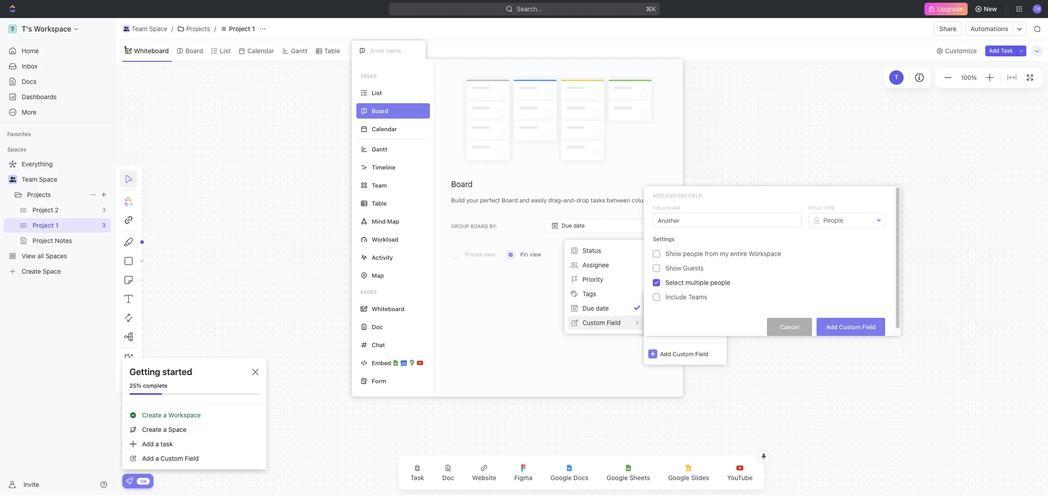Task type: vqa. For each thing, say whether or not it's contained in the screenshot.
the leftmost Space
yes



Task type: locate. For each thing, give the bounding box(es) containing it.
0 vertical spatial whiteboard
[[134, 47, 169, 54]]

create up add a task
[[142, 426, 162, 434]]

1 vertical spatial show
[[666, 265, 682, 272]]

1
[[252, 25, 255, 33]]

task left 'doc' button at the left bottom of page
[[411, 475, 424, 482]]

docs
[[22, 78, 37, 85], [574, 475, 589, 482]]

1 vertical spatial date
[[596, 305, 609, 312]]

0 vertical spatial team space
[[132, 25, 167, 33]]

1 vertical spatial list
[[372, 89, 382, 96]]

1 horizontal spatial due
[[583, 305, 595, 312]]

projects
[[186, 25, 210, 33], [27, 191, 51, 199]]

list down view
[[372, 89, 382, 96]]

create for create a workspace
[[142, 412, 162, 419]]

team down the spaces on the top
[[22, 176, 37, 183]]

0 horizontal spatial projects
[[27, 191, 51, 199]]

1 vertical spatial doc
[[443, 475, 454, 482]]

add a task
[[142, 441, 173, 448]]

custom field
[[583, 319, 621, 327]]

0 horizontal spatial team space
[[22, 176, 57, 183]]

close image
[[252, 369, 259, 376]]

0 horizontal spatial whiteboard
[[134, 47, 169, 54]]

user group image inside tree
[[9, 177, 16, 182]]

1 horizontal spatial whiteboard
[[372, 305, 405, 313]]

onboarding checklist button image
[[126, 478, 133, 485]]

dashboards link
[[4, 90, 111, 104]]

due date up custom field on the bottom right of the page
[[583, 305, 609, 312]]

cancel button
[[768, 318, 813, 336]]

people up guests
[[684, 250, 704, 258]]

table inside 'table' link
[[324, 47, 340, 54]]

add custom field
[[653, 193, 703, 199], [827, 324, 876, 331], [661, 351, 709, 358]]

workspace
[[749, 250, 782, 258], [168, 412, 201, 419]]

due date up status
[[562, 223, 585, 229]]

board left "list" link
[[186, 47, 203, 54]]

task down automations button
[[1002, 47, 1014, 54]]

1 horizontal spatial date
[[596, 305, 609, 312]]

a left task
[[156, 441, 159, 448]]

activity
[[372, 254, 393, 261]]

Search... text field
[[662, 294, 723, 308]]

⌘k
[[646, 5, 656, 13]]

1 vertical spatial task
[[411, 475, 424, 482]]

a up create a space
[[163, 412, 167, 419]]

0 vertical spatial projects
[[186, 25, 210, 33]]

include teams
[[666, 294, 708, 301]]

people right multiple
[[711, 279, 731, 287]]

0 vertical spatial docs
[[22, 78, 37, 85]]

priority
[[583, 276, 604, 284]]

0 horizontal spatial date
[[574, 223, 585, 229]]

0 vertical spatial list
[[220, 47, 231, 54]]

0 horizontal spatial doc
[[372, 324, 383, 331]]

table up mind
[[372, 200, 387, 207]]

1 vertical spatial due
[[583, 305, 595, 312]]

0 vertical spatial date
[[574, 223, 585, 229]]

1 horizontal spatial projects link
[[175, 23, 213, 34]]

team space up whiteboard link
[[132, 25, 167, 33]]

entire
[[731, 250, 748, 258]]

board link
[[184, 44, 203, 57]]

0 horizontal spatial space
[[39, 176, 57, 183]]

website button
[[465, 460, 504, 488]]

1 vertical spatial team space
[[22, 176, 57, 183]]

map right mind
[[387, 218, 400, 225]]

calendar link
[[246, 44, 274, 57]]

create a workspace
[[142, 412, 201, 419]]

tree
[[4, 157, 111, 279]]

1 horizontal spatial people
[[711, 279, 731, 287]]

customize button
[[934, 44, 980, 57]]

google left slides
[[669, 475, 690, 482]]

doc
[[372, 324, 383, 331], [443, 475, 454, 482]]

a
[[163, 412, 167, 419], [163, 426, 167, 434], [156, 441, 159, 448], [156, 455, 159, 463]]

getting
[[130, 367, 160, 377]]

my
[[721, 250, 729, 258]]

add task button
[[986, 45, 1017, 56]]

status button
[[568, 244, 644, 258]]

Enter name... field
[[370, 47, 419, 55]]

1 horizontal spatial doc
[[443, 475, 454, 482]]

calendar inside calendar link
[[248, 47, 274, 54]]

a for workspace
[[163, 412, 167, 419]]

0 vertical spatial team space link
[[121, 23, 170, 34]]

1 vertical spatial due date
[[583, 305, 609, 312]]

docs inside 'sidebar' navigation
[[22, 78, 37, 85]]

0 vertical spatial task
[[1002, 47, 1014, 54]]

2 vertical spatial space
[[168, 426, 187, 434]]

0 horizontal spatial list
[[220, 47, 231, 54]]

doc up chat on the left of the page
[[372, 324, 383, 331]]

view
[[364, 47, 378, 54]]

1 horizontal spatial gantt
[[372, 146, 388, 153]]

user group image
[[124, 27, 129, 31], [9, 177, 16, 182]]

board up "group"
[[452, 180, 473, 189]]

date up custom field on the bottom right of the page
[[596, 305, 609, 312]]

due date inside button
[[583, 305, 609, 312]]

a for space
[[163, 426, 167, 434]]

1 google from the left
[[551, 475, 572, 482]]

map down activity
[[372, 272, 384, 279]]

2 horizontal spatial board
[[638, 252, 657, 259]]

1 / from the left
[[171, 25, 173, 33]]

1 show from the top
[[666, 250, 682, 258]]

0 horizontal spatial workspace
[[168, 412, 201, 419]]

0 horizontal spatial user group image
[[9, 177, 16, 182]]

1 vertical spatial add custom field
[[827, 324, 876, 331]]

0 horizontal spatial /
[[171, 25, 173, 33]]

Enter name... text field
[[653, 213, 802, 228]]

date up status
[[574, 223, 585, 229]]

new button
[[972, 2, 1003, 16]]

a for custom
[[156, 455, 159, 463]]

embed
[[372, 360, 391, 367]]

favorites button
[[4, 129, 35, 140]]

a down add a task
[[156, 455, 159, 463]]

custom
[[666, 193, 688, 199], [583, 319, 605, 327], [840, 324, 861, 331], [673, 351, 694, 358], [161, 455, 183, 463]]

google slides
[[669, 475, 710, 482]]

workload
[[372, 236, 399, 243]]

1 horizontal spatial list
[[372, 89, 382, 96]]

type
[[823, 205, 835, 211]]

0 vertical spatial projects link
[[175, 23, 213, 34]]

0 vertical spatial due
[[562, 223, 572, 229]]

projects link inside tree
[[27, 188, 86, 202]]

chat
[[372, 342, 385, 349]]

1 horizontal spatial /
[[214, 25, 216, 33]]

0 horizontal spatial due
[[562, 223, 572, 229]]

2 horizontal spatial google
[[669, 475, 690, 482]]

due
[[562, 223, 572, 229], [583, 305, 595, 312]]

create for create a space
[[142, 426, 162, 434]]

show up select
[[666, 265, 682, 272]]

name
[[668, 205, 681, 211]]

2 vertical spatial add custom field
[[661, 351, 709, 358]]

0 horizontal spatial task
[[411, 475, 424, 482]]

people
[[684, 250, 704, 258], [711, 279, 731, 287]]

1 vertical spatial create
[[142, 426, 162, 434]]

show right show people from my entire workspace checkbox
[[666, 250, 682, 258]]

0 vertical spatial space
[[149, 25, 167, 33]]

t
[[895, 74, 899, 81]]

onboarding checklist button element
[[126, 478, 133, 485]]

table right the gantt link
[[324, 47, 340, 54]]

google slides button
[[661, 460, 717, 488]]

1 horizontal spatial google
[[607, 475, 628, 482]]

0 vertical spatial table
[[324, 47, 340, 54]]

include
[[666, 294, 687, 301]]

tree inside 'sidebar' navigation
[[4, 157, 111, 279]]

date inside dropdown button
[[574, 223, 585, 229]]

gantt up timeline
[[372, 146, 388, 153]]

1 vertical spatial table
[[372, 200, 387, 207]]

0 vertical spatial add custom field
[[653, 193, 703, 199]]

table link
[[323, 44, 340, 57]]

2 horizontal spatial team
[[372, 182, 387, 189]]

date
[[574, 223, 585, 229], [596, 305, 609, 312]]

form
[[372, 378, 387, 385]]

list down project 1 link
[[220, 47, 231, 54]]

1 horizontal spatial board
[[452, 180, 473, 189]]

share button
[[935, 22, 963, 36]]

1 horizontal spatial team space link
[[121, 23, 170, 34]]

cancel
[[781, 324, 800, 331]]

a up task
[[163, 426, 167, 434]]

1 vertical spatial team space link
[[22, 172, 109, 187]]

calendar up timeline
[[372, 125, 397, 133]]

1 horizontal spatial table
[[372, 200, 387, 207]]

automations
[[971, 25, 1009, 33]]

dashboards
[[22, 93, 57, 101]]

1 vertical spatial user group image
[[9, 177, 16, 182]]

1 create from the top
[[142, 412, 162, 419]]

1 horizontal spatial user group image
[[124, 27, 129, 31]]

select multiple people
[[666, 279, 731, 287]]

task inside button
[[411, 475, 424, 482]]

0 horizontal spatial google
[[551, 475, 572, 482]]

whiteboard left "board" link
[[134, 47, 169, 54]]

team
[[132, 25, 148, 33], [22, 176, 37, 183], [372, 182, 387, 189]]

calendar down 1
[[248, 47, 274, 54]]

0 vertical spatial people
[[684, 250, 704, 258]]

1 horizontal spatial calendar
[[372, 125, 397, 133]]

whiteboard up chat on the left of the page
[[372, 305, 405, 313]]

workspace up create a space
[[168, 412, 201, 419]]

due inside button
[[583, 305, 595, 312]]

0 horizontal spatial calendar
[[248, 47, 274, 54]]

0 vertical spatial board
[[186, 47, 203, 54]]

0 vertical spatial doc
[[372, 324, 383, 331]]

google left sheets
[[607, 475, 628, 482]]

whiteboard
[[134, 47, 169, 54], [372, 305, 405, 313]]

1 horizontal spatial space
[[149, 25, 167, 33]]

0 vertical spatial create
[[142, 412, 162, 419]]

list
[[220, 47, 231, 54], [372, 89, 382, 96]]

custom inside "dropdown button"
[[583, 319, 605, 327]]

date inside button
[[596, 305, 609, 312]]

0 vertical spatial calendar
[[248, 47, 274, 54]]

settings
[[653, 236, 675, 243]]

0 vertical spatial due date
[[562, 223, 585, 229]]

1 vertical spatial whiteboard
[[372, 305, 405, 313]]

docs link
[[4, 75, 111, 89]]

task inside button
[[1002, 47, 1014, 54]]

workspace right entire
[[749, 250, 782, 258]]

team space down the spaces on the top
[[22, 176, 57, 183]]

1 horizontal spatial map
[[387, 218, 400, 225]]

tags button
[[568, 287, 644, 302]]

0 horizontal spatial team
[[22, 176, 37, 183]]

3 google from the left
[[669, 475, 690, 482]]

google sheets button
[[600, 460, 658, 488]]

2 vertical spatial board
[[638, 252, 657, 259]]

0 vertical spatial user group image
[[124, 27, 129, 31]]

team space link
[[121, 23, 170, 34], [22, 172, 109, 187]]

1 vertical spatial gantt
[[372, 146, 388, 153]]

doc button
[[435, 460, 462, 488]]

0 horizontal spatial table
[[324, 47, 340, 54]]

2 create from the top
[[142, 426, 162, 434]]

0 horizontal spatial docs
[[22, 78, 37, 85]]

due date for due date button
[[583, 305, 609, 312]]

1 vertical spatial docs
[[574, 475, 589, 482]]

2 google from the left
[[607, 475, 628, 482]]

0 vertical spatial gantt
[[291, 47, 308, 54]]

0 vertical spatial map
[[387, 218, 400, 225]]

0 horizontal spatial map
[[372, 272, 384, 279]]

due date inside dropdown button
[[562, 223, 585, 229]]

doc right task button
[[443, 475, 454, 482]]

1 horizontal spatial workspace
[[749, 250, 782, 258]]

create up create a space
[[142, 412, 162, 419]]

1 vertical spatial projects link
[[27, 188, 86, 202]]

space
[[149, 25, 167, 33], [39, 176, 57, 183], [168, 426, 187, 434]]

due inside dropdown button
[[562, 223, 572, 229]]

gantt left 'table' link at top left
[[291, 47, 308, 54]]

1 vertical spatial projects
[[27, 191, 51, 199]]

google right figma
[[551, 475, 572, 482]]

team space
[[132, 25, 167, 33], [22, 176, 57, 183]]

board up show guests checkbox
[[638, 252, 657, 259]]

project
[[229, 25, 251, 33]]

0 vertical spatial show
[[666, 250, 682, 258]]

complete
[[143, 383, 167, 390]]

google sheets
[[607, 475, 651, 482]]

team down timeline
[[372, 182, 387, 189]]

1 vertical spatial space
[[39, 176, 57, 183]]

team up whiteboard link
[[132, 25, 148, 33]]

google
[[551, 475, 572, 482], [607, 475, 628, 482], [669, 475, 690, 482]]

tree containing team space
[[4, 157, 111, 279]]

0 horizontal spatial projects link
[[27, 188, 86, 202]]

create
[[142, 412, 162, 419], [142, 426, 162, 434]]

1 horizontal spatial task
[[1002, 47, 1014, 54]]

2 show from the top
[[666, 265, 682, 272]]

gantt
[[291, 47, 308, 54], [372, 146, 388, 153]]



Task type: describe. For each thing, give the bounding box(es) containing it.
sidebar navigation
[[0, 18, 115, 496]]

view button
[[352, 44, 381, 57]]

field inside dropdown button
[[696, 351, 709, 358]]

getting started
[[130, 367, 192, 377]]

add task
[[990, 47, 1014, 54]]

upgrade
[[938, 5, 964, 13]]

add inside dropdown button
[[661, 351, 671, 358]]

priority button
[[568, 273, 644, 287]]

home
[[22, 47, 39, 55]]

1 vertical spatial map
[[372, 272, 384, 279]]

field inside "dropdown button"
[[607, 319, 621, 327]]

invite
[[23, 481, 39, 489]]

people
[[824, 217, 844, 224]]

1/4
[[140, 479, 147, 484]]

upgrade link
[[925, 3, 968, 15]]

assignee
[[583, 261, 609, 269]]

1 horizontal spatial team
[[132, 25, 148, 33]]

Select multiple people checkbox
[[653, 280, 661, 287]]

projects inside 'sidebar' navigation
[[27, 191, 51, 199]]

from
[[705, 250, 719, 258]]

new
[[985, 5, 998, 13]]

due for due date button
[[583, 305, 595, 312]]

Show Guests checkbox
[[653, 265, 661, 272]]

list link
[[218, 44, 231, 57]]

add inside button
[[990, 47, 1000, 54]]

teams
[[689, 294, 708, 301]]

custom field button
[[568, 316, 644, 331]]

1 horizontal spatial projects
[[186, 25, 210, 33]]

assignee button
[[568, 258, 644, 273]]

1 horizontal spatial team space
[[132, 25, 167, 33]]

due for due date dropdown button at the right of the page
[[562, 223, 572, 229]]

slides
[[692, 475, 710, 482]]

tags
[[583, 290, 597, 298]]

board
[[471, 223, 488, 229]]

due date button
[[568, 302, 644, 316]]

100%
[[962, 74, 978, 81]]

youtube
[[728, 475, 753, 482]]

0 vertical spatial workspace
[[749, 250, 782, 258]]

mind
[[372, 218, 386, 225]]

search...
[[517, 5, 543, 13]]

space inside tree
[[39, 176, 57, 183]]

google for google docs
[[551, 475, 572, 482]]

select
[[666, 279, 684, 287]]

date for due date button
[[596, 305, 609, 312]]

field name
[[653, 205, 681, 211]]

google docs
[[551, 475, 589, 482]]

inbox link
[[4, 59, 111, 74]]

0 horizontal spatial board
[[186, 47, 203, 54]]

custom inside button
[[840, 324, 861, 331]]

group
[[452, 223, 470, 229]]

favorites
[[7, 131, 31, 138]]

add custom field inside dropdown button
[[661, 351, 709, 358]]

1 vertical spatial people
[[711, 279, 731, 287]]

sheets
[[630, 475, 651, 482]]

add inside button
[[827, 324, 838, 331]]

date for due date dropdown button at the right of the page
[[574, 223, 585, 229]]

google docs button
[[544, 460, 596, 488]]

Include Teams checkbox
[[653, 294, 661, 301]]

add a custom field
[[142, 455, 199, 463]]

0 horizontal spatial people
[[684, 250, 704, 258]]

inbox
[[22, 62, 37, 70]]

gantt link
[[289, 44, 308, 57]]

whiteboard link
[[132, 44, 169, 57]]

google for google sheets
[[607, 475, 628, 482]]

2 horizontal spatial space
[[168, 426, 187, 434]]

team space inside tree
[[22, 176, 57, 183]]

docs inside button
[[574, 475, 589, 482]]

25%
[[130, 383, 142, 390]]

a for task
[[156, 441, 159, 448]]

timeline
[[372, 164, 396, 171]]

create a space
[[142, 426, 187, 434]]

user group image inside team space link
[[124, 27, 129, 31]]

task button
[[404, 460, 432, 488]]

started
[[162, 367, 192, 377]]

project 1 link
[[218, 23, 257, 34]]

Show people from my entire Workspace checkbox
[[653, 251, 661, 258]]

0 horizontal spatial gantt
[[291, 47, 308, 54]]

multiple
[[686, 279, 709, 287]]

custom inside dropdown button
[[673, 351, 694, 358]]

mind map
[[372, 218, 400, 225]]

spaces
[[7, 146, 26, 153]]

show for show guests
[[666, 265, 682, 272]]

team inside tree
[[22, 176, 37, 183]]

1 vertical spatial board
[[452, 180, 473, 189]]

due date button
[[545, 219, 667, 234]]

add custom field button
[[644, 343, 727, 365]]

by:
[[490, 223, 498, 229]]

show people from my entire workspace
[[666, 250, 782, 258]]

status
[[583, 247, 602, 255]]

show guests
[[666, 265, 704, 272]]

show for show people from my entire workspace
[[666, 250, 682, 258]]

field inside button
[[863, 324, 876, 331]]

guests
[[684, 265, 704, 272]]

automations button
[[967, 22, 1014, 36]]

due date for due date dropdown button at the right of the page
[[562, 223, 585, 229]]

customize
[[946, 47, 978, 54]]

100% button
[[960, 72, 979, 83]]

google for google slides
[[669, 475, 690, 482]]

2 / from the left
[[214, 25, 216, 33]]

people button
[[810, 213, 885, 228]]

group board by:
[[452, 223, 498, 229]]

add custom field inside button
[[827, 324, 876, 331]]

add custom field button
[[817, 318, 886, 336]]

1 vertical spatial calendar
[[372, 125, 397, 133]]

0 horizontal spatial team space link
[[22, 172, 109, 187]]

doc inside button
[[443, 475, 454, 482]]

task
[[161, 441, 173, 448]]

youtube button
[[721, 460, 761, 488]]

share
[[940, 25, 957, 33]]

1 vertical spatial workspace
[[168, 412, 201, 419]]

figma button
[[507, 460, 540, 488]]

list inside "list" link
[[220, 47, 231, 54]]



